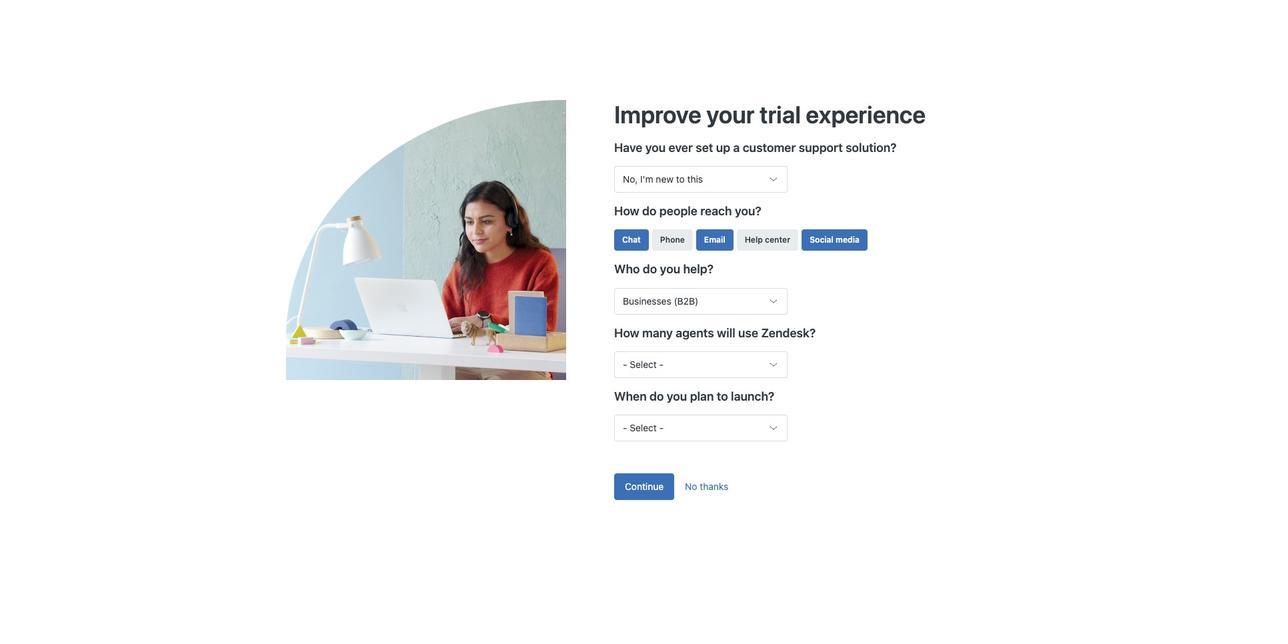 Task type: locate. For each thing, give the bounding box(es) containing it.
1 vertical spatial select
[[630, 422, 657, 434]]

2 how from the top
[[615, 326, 640, 340]]

how left many
[[615, 326, 640, 340]]

customer
[[743, 141, 796, 155]]

0 vertical spatial - select -
[[623, 359, 664, 370]]

do right when
[[650, 390, 664, 404]]

help center
[[745, 235, 791, 245]]

do for when
[[650, 390, 664, 404]]

0 vertical spatial - select - button
[[615, 351, 788, 378]]

-
[[623, 359, 628, 370], [660, 359, 664, 370], [623, 422, 628, 434], [660, 422, 664, 434]]

select
[[630, 359, 657, 370], [630, 422, 657, 434]]

how
[[615, 204, 640, 218], [615, 326, 640, 340]]

do for how
[[643, 204, 657, 218]]

agents
[[676, 326, 714, 340]]

2 vertical spatial do
[[650, 390, 664, 404]]

social media
[[810, 235, 860, 245]]

0 horizontal spatial to
[[677, 174, 685, 185]]

1 vertical spatial - select -
[[623, 422, 664, 434]]

you left 'plan'
[[667, 390, 688, 404]]

0 vertical spatial select
[[630, 359, 657, 370]]

0 vertical spatial do
[[643, 204, 657, 218]]

do right the "who"
[[643, 263, 658, 277]]

1 vertical spatial - select - button
[[615, 415, 788, 442]]

how up 'chat'
[[615, 204, 640, 218]]

you
[[646, 141, 666, 155], [660, 263, 681, 277], [667, 390, 688, 404]]

0 vertical spatial to
[[677, 174, 685, 185]]

select down when
[[630, 422, 657, 434]]

support
[[799, 141, 843, 155]]

businesses
[[623, 295, 672, 307]]

to left this
[[677, 174, 685, 185]]

chat
[[623, 235, 641, 245]]

people
[[660, 204, 698, 218]]

ever
[[669, 141, 693, 155]]

no thanks button
[[675, 474, 740, 500]]

do
[[643, 204, 657, 218], [643, 263, 658, 277], [650, 390, 664, 404]]

2 select from the top
[[630, 422, 657, 434]]

1 vertical spatial to
[[717, 390, 729, 404]]

to right 'plan'
[[717, 390, 729, 404]]

solution?
[[846, 141, 897, 155]]

- down when
[[623, 422, 628, 434]]

help?
[[684, 263, 714, 277]]

- select - up when
[[623, 359, 664, 370]]

- select -
[[623, 359, 664, 370], [623, 422, 664, 434]]

your
[[707, 100, 755, 129]]

do left people
[[643, 204, 657, 218]]

no
[[685, 481, 698, 492]]

do for who
[[643, 263, 658, 277]]

you for who
[[660, 263, 681, 277]]

businesses (b2b)
[[623, 295, 699, 307]]

you left "ever"
[[646, 141, 666, 155]]

- select - button down 'plan'
[[615, 415, 788, 442]]

1 vertical spatial do
[[643, 263, 658, 277]]

no, i'm new to this button
[[615, 166, 788, 193]]

2 - select - button from the top
[[615, 415, 788, 442]]

1 how from the top
[[615, 204, 640, 218]]

1 select from the top
[[630, 359, 657, 370]]

no,
[[623, 174, 638, 185]]

experience
[[806, 100, 926, 129]]

to
[[677, 174, 685, 185], [717, 390, 729, 404]]

1 vertical spatial how
[[615, 326, 640, 340]]

1 - select - from the top
[[623, 359, 664, 370]]

continue button
[[615, 474, 675, 500]]

how do people reach you?
[[615, 204, 762, 218]]

phone
[[661, 235, 685, 245]]

launch?
[[731, 390, 775, 404]]

this
[[688, 174, 703, 185]]

- select - button
[[615, 351, 788, 378], [615, 415, 788, 442]]

- select - down when
[[623, 422, 664, 434]]

center
[[765, 235, 791, 245]]

trial
[[760, 100, 801, 129]]

0 vertical spatial how
[[615, 204, 640, 218]]

continue
[[625, 481, 664, 492]]

chat button
[[615, 230, 649, 251]]

social media button
[[802, 230, 868, 251]]

- select - button up 'plan'
[[615, 351, 788, 378]]

you left help?
[[660, 263, 681, 277]]

1 vertical spatial you
[[660, 263, 681, 277]]

i'm
[[641, 174, 654, 185]]

a
[[734, 141, 740, 155]]

new
[[656, 174, 674, 185]]

2 vertical spatial you
[[667, 390, 688, 404]]

select up when
[[630, 359, 657, 370]]



Task type: vqa. For each thing, say whether or not it's contained in the screenshot.
"HOW MANY AGENTS WILL USE ZENDESK?"
yes



Task type: describe. For each thing, give the bounding box(es) containing it.
to inside "popup button"
[[677, 174, 685, 185]]

when do you plan to launch?
[[615, 390, 775, 404]]

you for when
[[667, 390, 688, 404]]

thanks
[[700, 481, 729, 492]]

will
[[717, 326, 736, 340]]

email
[[705, 235, 726, 245]]

(b2b)
[[674, 295, 699, 307]]

reach
[[701, 204, 732, 218]]

1 - select - button from the top
[[615, 351, 788, 378]]

no, i'm new to this
[[623, 174, 703, 185]]

use
[[739, 326, 759, 340]]

many
[[643, 326, 673, 340]]

you?
[[735, 204, 762, 218]]

customer service agent wearing a headset and sitting at a desk as balloons float through the air in celebration. image
[[286, 100, 615, 380]]

email button
[[697, 230, 734, 251]]

how many agents will use zendesk?
[[615, 326, 816, 340]]

media
[[836, 235, 860, 245]]

businesses (b2b) button
[[615, 288, 788, 315]]

0 vertical spatial you
[[646, 141, 666, 155]]

up
[[717, 141, 731, 155]]

- down many
[[660, 359, 664, 370]]

how for how many agents will use zendesk?
[[615, 326, 640, 340]]

improve
[[615, 100, 702, 129]]

set
[[696, 141, 714, 155]]

how for how do people reach you?
[[615, 204, 640, 218]]

have
[[615, 141, 643, 155]]

help center button
[[737, 230, 799, 251]]

zendesk?
[[762, 326, 816, 340]]

who
[[615, 263, 640, 277]]

phone button
[[653, 230, 693, 251]]

when
[[615, 390, 647, 404]]

no thanks
[[685, 481, 729, 492]]

plan
[[690, 390, 714, 404]]

2 - select - from the top
[[623, 422, 664, 434]]

improve your trial experience
[[615, 100, 926, 129]]

social
[[810, 235, 834, 245]]

help
[[745, 235, 763, 245]]

who do you help?
[[615, 263, 714, 277]]

- down 'when do you plan to launch?'
[[660, 422, 664, 434]]

1 horizontal spatial to
[[717, 390, 729, 404]]

- up when
[[623, 359, 628, 370]]

have you ever set up a customer support solution?
[[615, 141, 897, 155]]



